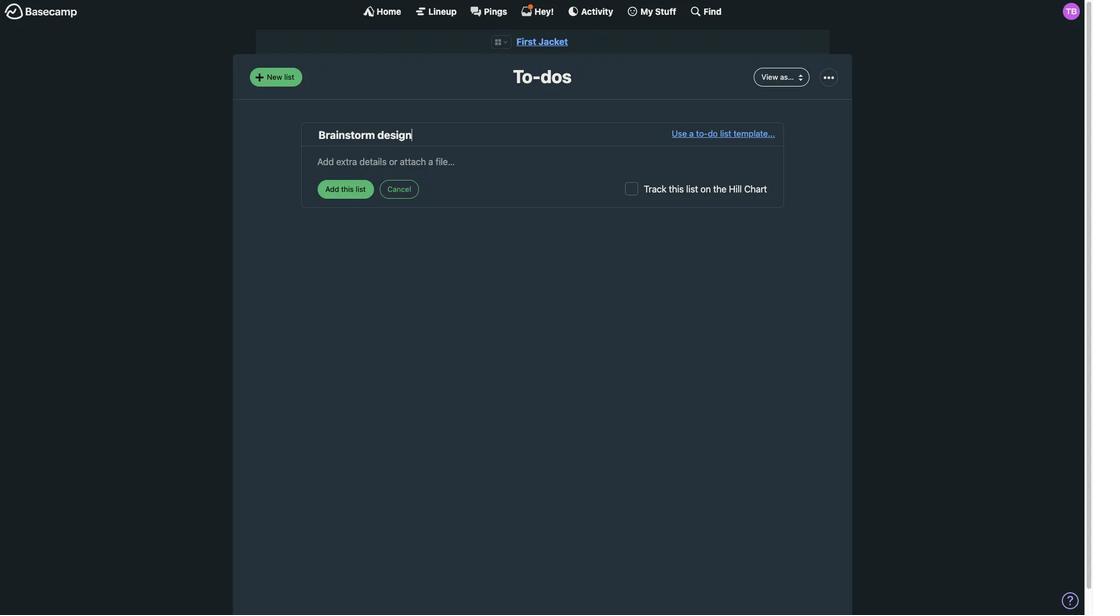 Task type: vqa. For each thing, say whether or not it's contained in the screenshot.
Pings Popup Button
yes



Task type: describe. For each thing, give the bounding box(es) containing it.
hey!
[[535, 6, 554, 16]]

my
[[641, 6, 653, 16]]

my stuff
[[641, 6, 676, 16]]

switch accounts image
[[5, 3, 77, 21]]

lineup link
[[415, 6, 457, 17]]

my stuff button
[[627, 6, 676, 17]]

new
[[267, 72, 282, 81]]

1 horizontal spatial list
[[686, 184, 698, 194]]

hill chart
[[729, 184, 767, 194]]

view as…
[[762, 72, 794, 81]]

first jacket link
[[517, 36, 568, 47]]

dos
[[541, 66, 572, 87]]

new list
[[267, 72, 294, 81]]

first jacket
[[517, 36, 568, 47]]

on
[[701, 184, 711, 194]]

1 vertical spatial list
[[720, 128, 732, 139]]

find
[[704, 6, 722, 16]]

view
[[762, 72, 778, 81]]

pings button
[[470, 6, 507, 17]]

to-
[[696, 128, 708, 139]]

activity
[[581, 6, 613, 16]]

pings
[[484, 6, 507, 16]]

activity link
[[568, 6, 613, 17]]

track
[[644, 184, 667, 194]]

stuff
[[655, 6, 676, 16]]



Task type: locate. For each thing, give the bounding box(es) containing it.
use a to-do list template... link
[[672, 127, 775, 143]]

cancel button
[[380, 180, 419, 199]]

the
[[713, 184, 727, 194]]

0 vertical spatial list
[[284, 72, 294, 81]]

a
[[689, 128, 694, 139]]

find button
[[690, 6, 722, 17]]

list right do
[[720, 128, 732, 139]]

Name this list… text field
[[319, 127, 672, 143]]

template...
[[734, 128, 775, 139]]

hey! button
[[521, 4, 554, 17]]

list right new on the top
[[284, 72, 294, 81]]

cancel
[[388, 184, 411, 194]]

home
[[377, 6, 401, 16]]

use a to-do list template...
[[672, 128, 775, 139]]

0 horizontal spatial list
[[284, 72, 294, 81]]

list
[[284, 72, 294, 81], [720, 128, 732, 139], [686, 184, 698, 194]]

main element
[[0, 0, 1085, 22]]

to-
[[513, 66, 541, 87]]

tyler black image
[[1063, 3, 1080, 20]]

do
[[708, 128, 718, 139]]

jacket
[[539, 36, 568, 47]]

view as… button
[[754, 68, 809, 87]]

None submit
[[317, 180, 374, 199]]

track this list on the hill chart
[[644, 184, 767, 194]]

new list link
[[250, 68, 302, 87]]

None text field
[[317, 152, 767, 169]]

to-dos
[[513, 66, 572, 87]]

first
[[517, 36, 537, 47]]

as…
[[780, 72, 794, 81]]

use
[[672, 128, 687, 139]]

2 horizontal spatial list
[[720, 128, 732, 139]]

lineup
[[429, 6, 457, 16]]

2 vertical spatial list
[[686, 184, 698, 194]]

list left "on"
[[686, 184, 698, 194]]

home link
[[363, 6, 401, 17]]

this
[[669, 184, 684, 194]]



